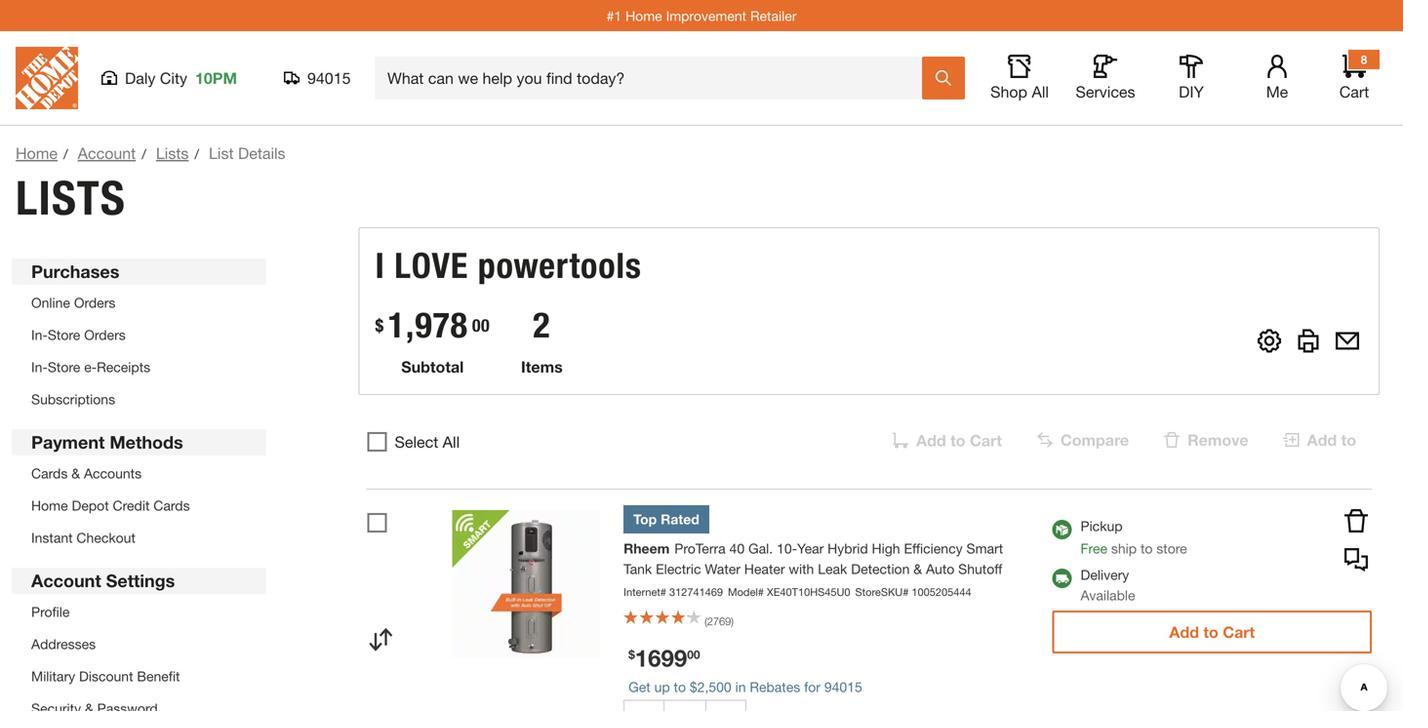 Task type: describe. For each thing, give the bounding box(es) containing it.
subscriptions
[[31, 391, 115, 408]]

lists
[[156, 144, 189, 163]]

profile
[[31, 604, 70, 620]]

312741469
[[670, 586, 723, 599]]

top
[[634, 511, 657, 528]]

delete item image
[[1345, 509, 1368, 533]]

water
[[705, 561, 741, 577]]

detection
[[851, 561, 910, 577]]

store
[[1157, 541, 1188, 557]]

add for add to list element
[[1308, 431, 1337, 449]]

lists
[[16, 170, 126, 226]]

add to cart element
[[882, 419, 1018, 462]]

available shipping image
[[1053, 569, 1072, 589]]

ship
[[1112, 541, 1137, 557]]

0 vertical spatial add to cart
[[917, 431, 1002, 450]]

heater
[[745, 561, 785, 577]]

delete element
[[1153, 419, 1265, 462]]

rebates
[[750, 679, 801, 695]]

account settings
[[31, 571, 175, 591]]

payment
[[31, 432, 105, 453]]

storesku#
[[856, 586, 909, 599]]

1699
[[635, 644, 687, 672]]

depot
[[72, 498, 109, 514]]

internet# 312741469 model# xe40t10hs45u0 storesku# 1005205444
[[624, 586, 972, 599]]

retailer
[[751, 8, 797, 24]]

daly city 10pm
[[125, 69, 237, 87]]

add to list element
[[1272, 419, 1372, 462]]

gal.
[[749, 541, 773, 557]]

all for select all
[[443, 433, 460, 451]]

diy
[[1179, 82, 1204, 101]]

list
[[209, 144, 234, 163]]

settings image
[[1258, 329, 1282, 353]]

the home depot logo image
[[16, 47, 78, 109]]

1 vertical spatial orders
[[84, 327, 126, 343]]

military discount benefit link
[[31, 669, 180, 685]]

daly
[[125, 69, 156, 87]]

1 vertical spatial cards
[[153, 498, 190, 514]]

get
[[629, 679, 651, 695]]

pickup
[[1081, 518, 1123, 534]]

pickup free ship to store
[[1081, 518, 1188, 557]]

xe40t10hs45u0
[[767, 586, 851, 599]]

powertools
[[478, 245, 642, 287]]

rheem
[[624, 541, 670, 557]]

online
[[31, 295, 70, 311]]

for
[[804, 679, 821, 695]]

add to
[[1308, 431, 1357, 449]]

military
[[31, 669, 75, 685]]

proterra 40 gal. 10-year hybrid high efficiency smart tank electric water heater with leak detection & auto shutoff
[[624, 541, 1003, 577]]

1 horizontal spatial add to cart button
[[1053, 611, 1372, 654]]

checkout
[[77, 530, 136, 546]]

in-store e-receipts link
[[31, 359, 150, 375]]

0 vertical spatial cards
[[31, 466, 68, 482]]

email image
[[1336, 329, 1360, 353]]

40
[[730, 541, 745, 557]]

select
[[395, 433, 438, 451]]

8
[[1361, 53, 1368, 66]]

discount
[[79, 669, 133, 685]]

delivery
[[1081, 567, 1130, 583]]

leak
[[818, 561, 848, 577]]

top rated
[[634, 511, 700, 528]]

payment methods
[[31, 432, 183, 453]]

receipts
[[97, 359, 150, 375]]

internet#
[[624, 586, 667, 599]]

1 horizontal spatial add
[[1170, 623, 1199, 642]]

delivery available
[[1081, 567, 1136, 604]]

What can we help you find today? search field
[[387, 58, 921, 99]]

subscriptions link
[[31, 391, 115, 408]]

home depot credit cards link
[[31, 498, 190, 514]]

add for add to cart element
[[917, 431, 946, 450]]

account for account link
[[78, 144, 136, 163]]

accounts
[[84, 466, 142, 482]]

instant checkout link
[[31, 530, 136, 546]]

in-store orders link
[[31, 327, 126, 343]]

services
[[1076, 82, 1136, 101]]

1 horizontal spatial cart
[[1223, 623, 1255, 642]]

( 2769 )
[[705, 615, 734, 628]]

city
[[160, 69, 187, 87]]

#1 home improvement retailer
[[607, 8, 797, 24]]

in-store orders
[[31, 327, 126, 343]]

details
[[238, 144, 286, 163]]

list details
[[209, 144, 286, 163]]

proterra 40 gal. 10-year hybrid high efficiency smart tank electric water heater with leak detection & auto shutoff image
[[452, 510, 600, 659]]

diy button
[[1161, 55, 1223, 102]]

1 horizontal spatial add to cart
[[1170, 623, 1255, 642]]

me
[[1267, 82, 1289, 101]]

home for home
[[16, 144, 58, 163]]

cards & accounts
[[31, 466, 142, 482]]

shop
[[991, 82, 1028, 101]]

available
[[1081, 588, 1136, 604]]

subtotal
[[401, 358, 464, 376]]

proterra
[[675, 541, 726, 557]]



Task type: vqa. For each thing, say whether or not it's contained in the screenshot.
the right Add to Cart
yes



Task type: locate. For each thing, give the bounding box(es) containing it.
0 vertical spatial 94015
[[307, 69, 351, 87]]

account up profile link
[[31, 571, 101, 591]]

1,978
[[388, 304, 468, 346]]

in- up subscriptions 'link'
[[31, 359, 48, 375]]

smart
[[967, 541, 1003, 557]]

10-
[[777, 541, 797, 557]]

1 horizontal spatial $
[[629, 648, 635, 662]]

benefit
[[137, 669, 180, 685]]

0 vertical spatial home
[[626, 8, 662, 24]]

$ up the get
[[629, 648, 635, 662]]

1 vertical spatial cart
[[970, 431, 1002, 450]]

1 vertical spatial add to cart
[[1170, 623, 1255, 642]]

1 vertical spatial 00
[[687, 648, 700, 662]]

2 vertical spatial cart
[[1223, 623, 1255, 642]]

all right shop
[[1032, 82, 1049, 101]]

up
[[655, 679, 670, 695]]

00 for 1699
[[687, 648, 700, 662]]

orders up in-store orders
[[74, 295, 116, 311]]

all right select
[[443, 433, 460, 451]]

home link
[[16, 144, 58, 163]]

00 for 1,978
[[472, 315, 490, 336]]

(
[[705, 615, 707, 628]]

model#
[[728, 586, 764, 599]]

& inside proterra 40 gal. 10-year hybrid high efficiency smart tank electric water heater with leak detection & auto shutoff
[[914, 561, 922, 577]]

cards right credit
[[153, 498, 190, 514]]

1 horizontal spatial 00
[[687, 648, 700, 662]]

00
[[472, 315, 490, 336], [687, 648, 700, 662]]

1 vertical spatial store
[[48, 359, 80, 375]]

add note image
[[1345, 549, 1368, 572]]

to inside the pickup free ship to store
[[1141, 541, 1153, 557]]

0 vertical spatial cart
[[1340, 82, 1370, 101]]

0 horizontal spatial &
[[71, 466, 80, 482]]

0 vertical spatial store
[[48, 327, 80, 343]]

2 vertical spatial home
[[31, 498, 68, 514]]

store down online orders
[[48, 327, 80, 343]]

2 in- from the top
[[31, 359, 48, 375]]

all
[[1032, 82, 1049, 101], [443, 433, 460, 451]]

cart 8
[[1340, 53, 1370, 101]]

94015 inside button
[[307, 69, 351, 87]]

1 vertical spatial all
[[443, 433, 460, 451]]

home right #1
[[626, 8, 662, 24]]

2 horizontal spatial cart
[[1340, 82, 1370, 101]]

i love powertools
[[375, 245, 642, 287]]

0 horizontal spatial 94015
[[307, 69, 351, 87]]

free
[[1081, 541, 1108, 557]]

00 up $2,500
[[687, 648, 700, 662]]

1 store from the top
[[48, 327, 80, 343]]

purchases
[[31, 261, 119, 282]]

1 horizontal spatial 94015
[[825, 679, 863, 695]]

2769
[[707, 615, 731, 628]]

settings
[[106, 571, 175, 591]]

& down 'payment'
[[71, 466, 80, 482]]

add to cart
[[917, 431, 1002, 450], [1170, 623, 1255, 642]]

home for home depot credit cards
[[31, 498, 68, 514]]

2 store from the top
[[48, 359, 80, 375]]

#1
[[607, 8, 622, 24]]

print image
[[1297, 329, 1321, 353]]

$ 1,978 00
[[375, 304, 490, 346]]

all for shop all
[[1032, 82, 1049, 101]]

addresses
[[31, 636, 96, 652]]

1 horizontal spatial &
[[914, 561, 922, 577]]

$ inside $ 1699 00
[[629, 648, 635, 662]]

2
[[533, 304, 551, 346]]

cards down 'payment'
[[31, 466, 68, 482]]

get up to $2,500 in  rebates for 94015 button
[[629, 679, 863, 695]]

1 vertical spatial add to cart button
[[1053, 611, 1372, 654]]

in-store e-receipts
[[31, 359, 150, 375]]

0 vertical spatial all
[[1032, 82, 1049, 101]]

0 horizontal spatial cards
[[31, 466, 68, 482]]

0 horizontal spatial $
[[375, 315, 384, 336]]

auto
[[926, 561, 955, 577]]

shutoff
[[959, 561, 1003, 577]]

me button
[[1246, 55, 1309, 102]]

0 vertical spatial add to cart button
[[882, 419, 1018, 462]]

1 vertical spatial in-
[[31, 359, 48, 375]]

methods
[[110, 432, 183, 453]]

with
[[789, 561, 814, 577]]

lists link
[[156, 144, 189, 163]]

remove
[[1188, 431, 1249, 449]]

0 horizontal spatial cart
[[970, 431, 1002, 450]]

store for orders
[[48, 327, 80, 343]]

$ 1699 00
[[629, 644, 700, 672]]

$
[[375, 315, 384, 336], [629, 648, 635, 662]]

compare
[[1061, 431, 1129, 449]]

account for account settings
[[31, 571, 101, 591]]

in- for in-store orders
[[31, 327, 48, 343]]

$ left 1,978
[[375, 315, 384, 336]]

online orders link
[[31, 295, 116, 311]]

account up 'lists'
[[78, 144, 136, 163]]

1 horizontal spatial all
[[1032, 82, 1049, 101]]

94015 button
[[284, 68, 351, 88]]

cards
[[31, 466, 68, 482], [153, 498, 190, 514]]

cards & accounts link
[[31, 466, 142, 482]]

0 horizontal spatial add to cart button
[[882, 419, 1018, 462]]

in
[[736, 679, 746, 695]]

services button
[[1075, 55, 1137, 102]]

0 vertical spatial in-
[[31, 327, 48, 343]]

0 vertical spatial $
[[375, 315, 384, 336]]

i
[[375, 245, 385, 287]]

tank
[[624, 561, 652, 577]]

improvement
[[666, 8, 747, 24]]

e-
[[84, 359, 97, 375]]

in- for in-store e-receipts
[[31, 359, 48, 375]]

home up 'lists'
[[16, 144, 58, 163]]

cart
[[1340, 82, 1370, 101], [970, 431, 1002, 450], [1223, 623, 1255, 642]]

in-
[[31, 327, 48, 343], [31, 359, 48, 375]]

1 vertical spatial home
[[16, 144, 58, 163]]

00 inside the $ 1,978 00
[[472, 315, 490, 336]]

year
[[797, 541, 824, 557]]

orders up the in-store e-receipts
[[84, 327, 126, 343]]

1 vertical spatial account
[[31, 571, 101, 591]]

$ for 1699
[[629, 648, 635, 662]]

1 vertical spatial $
[[629, 648, 635, 662]]

items
[[521, 358, 563, 376]]

00 right 1,978
[[472, 315, 490, 336]]

available for pickup image
[[1053, 520, 1072, 540]]

store for e-
[[48, 359, 80, 375]]

credit
[[113, 498, 150, 514]]

0 vertical spatial &
[[71, 466, 80, 482]]

high
[[872, 541, 900, 557]]

)
[[731, 615, 734, 628]]

00 inside $ 1699 00
[[687, 648, 700, 662]]

all inside "button"
[[1032, 82, 1049, 101]]

0 vertical spatial 00
[[472, 315, 490, 336]]

shop all button
[[989, 55, 1051, 102]]

add
[[1308, 431, 1337, 449], [917, 431, 946, 450], [1170, 623, 1199, 642]]

0 vertical spatial orders
[[74, 295, 116, 311]]

hybrid
[[828, 541, 868, 557]]

$ inside the $ 1,978 00
[[375, 315, 384, 336]]

0 horizontal spatial add
[[917, 431, 946, 450]]

1 vertical spatial 94015
[[825, 679, 863, 695]]

2 horizontal spatial add
[[1308, 431, 1337, 449]]

10pm
[[195, 69, 237, 87]]

None field
[[665, 700, 706, 712]]

store left e-
[[48, 359, 80, 375]]

home up instant
[[31, 498, 68, 514]]

rated
[[661, 511, 700, 528]]

&
[[71, 466, 80, 482], [914, 561, 922, 577]]

1 in- from the top
[[31, 327, 48, 343]]

get up to $2,500 in  rebates for 94015
[[629, 679, 863, 695]]

1005205444
[[912, 586, 972, 599]]

online orders
[[31, 295, 116, 311]]

military discount benefit
[[31, 669, 180, 685]]

in- down online
[[31, 327, 48, 343]]

home
[[626, 8, 662, 24], [16, 144, 58, 163], [31, 498, 68, 514]]

0 horizontal spatial add to cart
[[917, 431, 1002, 450]]

compare element
[[1026, 419, 1145, 462]]

1 vertical spatial &
[[914, 561, 922, 577]]

0 horizontal spatial all
[[443, 433, 460, 451]]

1 horizontal spatial cards
[[153, 498, 190, 514]]

0 horizontal spatial 00
[[472, 315, 490, 336]]

electric
[[656, 561, 701, 577]]

$ for 1,978
[[375, 315, 384, 336]]

& left "auto"
[[914, 561, 922, 577]]

0 vertical spatial account
[[78, 144, 136, 163]]

profile link
[[31, 604, 70, 620]]



